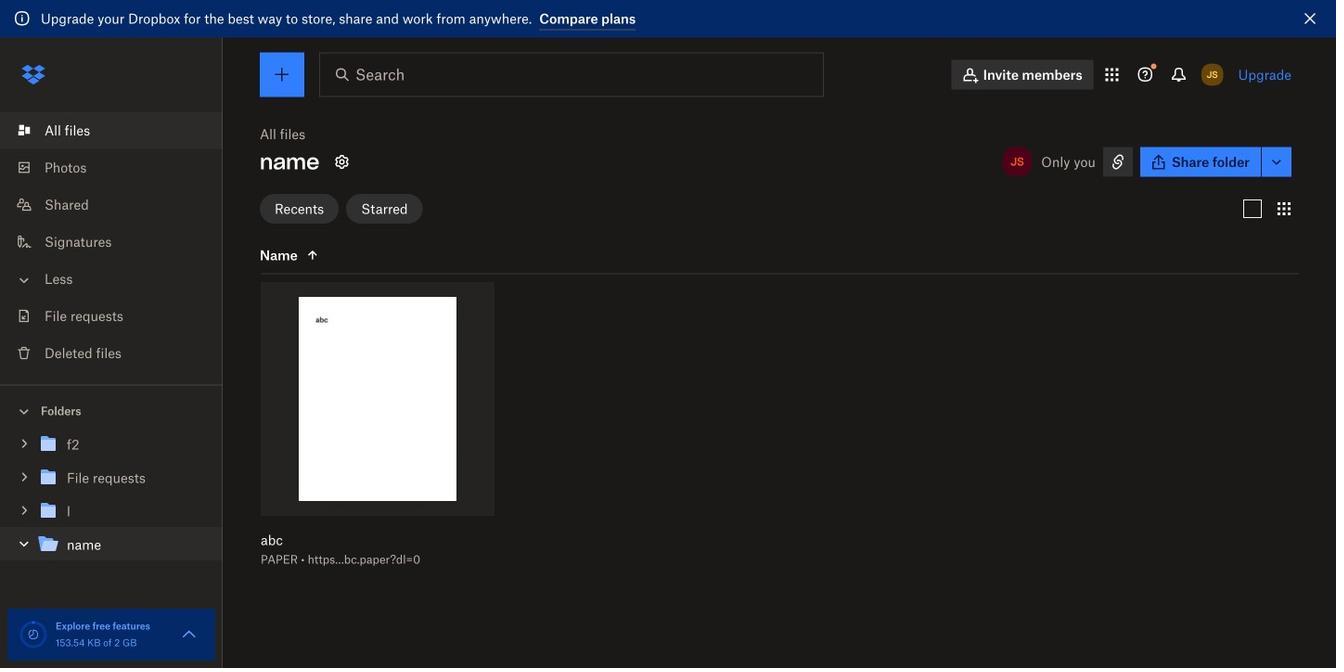 Task type: locate. For each thing, give the bounding box(es) containing it.
file, abc.paper row
[[253, 282, 495, 579]]

list
[[0, 101, 223, 385]]

Search in folder "Dropbox" text field
[[356, 64, 785, 86]]

dropbox image
[[15, 56, 52, 93]]

list item
[[0, 112, 223, 149]]

group
[[0, 424, 223, 576]]

quota usage progress bar
[[19, 620, 48, 650]]

alert
[[0, 0, 1337, 38]]



Task type: describe. For each thing, give the bounding box(es) containing it.
less image
[[15, 271, 33, 290]]

quota usage image
[[19, 620, 48, 650]]

folder settings image
[[331, 151, 353, 173]]



Task type: vqa. For each thing, say whether or not it's contained in the screenshot.
DROPBOX 'icon'
yes



